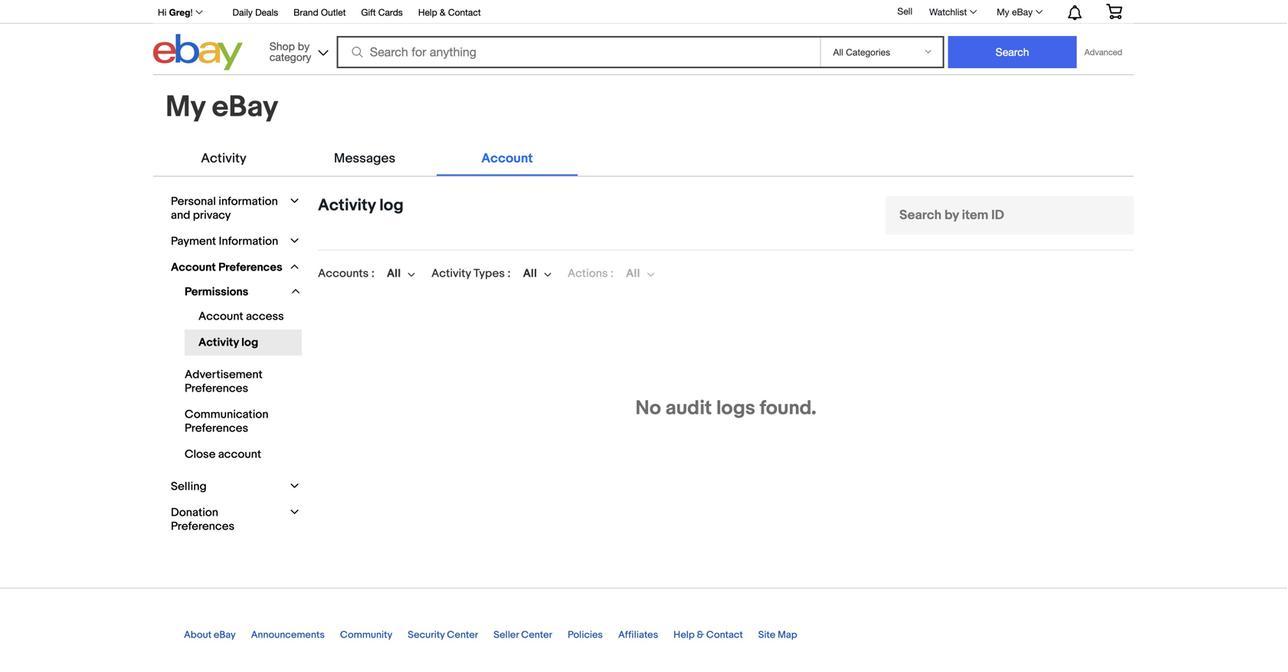 Task type: locate. For each thing, give the bounding box(es) containing it.
help & contact left site in the right bottom of the page
[[674, 629, 743, 641]]

preferences up communication
[[185, 382, 248, 396]]

and
[[171, 208, 190, 222]]

0 horizontal spatial center
[[447, 629, 478, 641]]

0 horizontal spatial contact
[[448, 7, 481, 18]]

1 horizontal spatial activity log
[[318, 195, 404, 215]]

log for the activity log link
[[242, 336, 258, 350]]

Search for anything text field
[[339, 38, 817, 67]]

payment information
[[171, 235, 278, 248]]

2 vertical spatial ebay
[[214, 629, 236, 641]]

account for account preferences
[[171, 261, 216, 274]]

communication preferences link
[[185, 408, 287, 435]]

0 horizontal spatial help & contact
[[418, 7, 481, 18]]

log down my ebay tabs tab list
[[380, 195, 404, 215]]

my
[[997, 6, 1010, 17], [166, 90, 205, 125]]

contact left site in the right bottom of the page
[[707, 629, 743, 641]]

activity inside my ebay tabs tab list
[[201, 151, 247, 167]]

1 horizontal spatial help
[[674, 629, 695, 641]]

preferences inside donation preferences link
[[171, 520, 235, 533]]

0 horizontal spatial my ebay
[[166, 90, 279, 125]]

no audit logs found.
[[636, 397, 817, 421]]

2 all from the left
[[523, 267, 537, 281]]

activity log link
[[199, 336, 291, 350]]

0 horizontal spatial activity log
[[199, 336, 258, 350]]

activity types :
[[432, 267, 511, 281]]

by
[[298, 40, 310, 53]]

shop by category
[[270, 40, 312, 63]]

my ebay inside "account" navigation
[[997, 6, 1033, 17]]

help & contact
[[418, 7, 481, 18], [674, 629, 743, 641]]

1 horizontal spatial my
[[997, 6, 1010, 17]]

ebay
[[1012, 6, 1033, 17], [212, 90, 279, 125], [214, 629, 236, 641]]

1 vertical spatial account
[[171, 261, 216, 274]]

center right "seller"
[[521, 629, 553, 641]]

0 vertical spatial help & contact
[[418, 7, 481, 18]]

daily deals
[[233, 7, 278, 18]]

personal
[[171, 195, 216, 208]]

actions :
[[568, 267, 614, 281]]

log
[[380, 195, 404, 215], [242, 336, 258, 350]]

my up activity link
[[166, 90, 205, 125]]

help & contact right cards
[[418, 7, 481, 18]]

all for accounts :
[[387, 267, 401, 281]]

preferences for account
[[219, 261, 283, 274]]

activity log down messages
[[318, 195, 404, 215]]

1 horizontal spatial my ebay
[[997, 6, 1033, 17]]

types
[[474, 267, 505, 281]]

close account
[[185, 448, 261, 461]]

center right security
[[447, 629, 478, 641]]

1 center from the left
[[447, 629, 478, 641]]

1 vertical spatial activity log
[[199, 336, 258, 350]]

my ebay main content
[[153, 74, 1134, 177]]

& right affiliates link
[[697, 629, 704, 641]]

shop
[[270, 40, 295, 53]]

& right cards
[[440, 7, 446, 18]]

activity down messages
[[318, 195, 376, 215]]

activity up advertisement
[[199, 336, 239, 350]]

center for security center
[[447, 629, 478, 641]]

account access link
[[199, 310, 291, 323]]

0 vertical spatial account
[[482, 151, 533, 167]]

0 vertical spatial &
[[440, 7, 446, 18]]

account
[[218, 448, 261, 461]]

help & contact inside "account" navigation
[[418, 7, 481, 18]]

preferences down the selling
[[171, 520, 235, 533]]

selling link
[[171, 480, 285, 494]]

help & contact link right cards
[[418, 5, 481, 21]]

preferences down information
[[219, 261, 283, 274]]

all right types
[[523, 267, 537, 281]]

0 vertical spatial my ebay
[[997, 6, 1033, 17]]

ebay right the watchlist link
[[1012, 6, 1033, 17]]

0 horizontal spatial help
[[418, 7, 437, 18]]

0 horizontal spatial log
[[242, 336, 258, 350]]

account inside "account" 'link'
[[482, 151, 533, 167]]

affiliates link
[[619, 629, 674, 649]]

:
[[371, 267, 375, 281], [508, 267, 511, 281], [611, 267, 614, 281]]

0 horizontal spatial :
[[371, 267, 375, 281]]

contact right cards
[[448, 7, 481, 18]]

payment
[[171, 235, 216, 248]]

1 horizontal spatial contact
[[707, 629, 743, 641]]

log for activity log heading
[[380, 195, 404, 215]]

: for actions :
[[611, 267, 614, 281]]

0 vertical spatial log
[[380, 195, 404, 215]]

: for accounts :
[[371, 267, 375, 281]]

center
[[447, 629, 478, 641], [521, 629, 553, 641]]

1 horizontal spatial help & contact link
[[674, 629, 759, 649]]

0 vertical spatial help & contact link
[[418, 5, 481, 21]]

community link
[[340, 629, 408, 649]]

account for account access
[[199, 310, 243, 323]]

0 vertical spatial activity log
[[318, 195, 404, 215]]

2 vertical spatial account
[[199, 310, 243, 323]]

help & contact link left map
[[674, 629, 759, 649]]

access
[[246, 310, 284, 323]]

center inside "link"
[[521, 629, 553, 641]]

preferences inside the communication preferences
[[185, 422, 248, 435]]

1 all from the left
[[387, 267, 401, 281]]

log down account access link
[[242, 336, 258, 350]]

0 vertical spatial my
[[997, 6, 1010, 17]]

1 horizontal spatial log
[[380, 195, 404, 215]]

map
[[778, 629, 798, 641]]

my ebay tabs tab list
[[153, 150, 644, 176]]

activity up information
[[201, 151, 247, 167]]

my inside my ebay main content
[[166, 90, 205, 125]]

account
[[482, 151, 533, 167], [171, 261, 216, 274], [199, 310, 243, 323]]

3 : from the left
[[611, 267, 614, 281]]

account access
[[199, 310, 284, 323]]

& inside "account" navigation
[[440, 7, 446, 18]]

brand outlet link
[[294, 5, 346, 21]]

ebay inside main content
[[212, 90, 279, 125]]

seller center
[[494, 629, 553, 641]]

ebay up activity link
[[212, 90, 279, 125]]

my ebay link
[[989, 2, 1050, 22]]

hi
[[158, 7, 167, 18]]

preferences inside advertisement preferences
[[185, 382, 248, 396]]

1 horizontal spatial center
[[521, 629, 553, 641]]

close account link
[[185, 448, 287, 461]]

0 horizontal spatial my
[[166, 90, 205, 125]]

activity link
[[201, 150, 247, 167]]

1 horizontal spatial all
[[523, 267, 537, 281]]

1 vertical spatial ebay
[[212, 90, 279, 125]]

1 vertical spatial help
[[674, 629, 695, 641]]

0 vertical spatial ebay
[[1012, 6, 1033, 17]]

: right types
[[508, 267, 511, 281]]

privacy
[[193, 208, 231, 222]]

deals
[[255, 7, 278, 18]]

1 vertical spatial help & contact
[[674, 629, 743, 641]]

activity log down the account access
[[199, 336, 258, 350]]

1 horizontal spatial &
[[697, 629, 704, 641]]

1 vertical spatial my ebay
[[166, 90, 279, 125]]

my right the watchlist link
[[997, 6, 1010, 17]]

1 vertical spatial my
[[166, 90, 205, 125]]

preferences up close account
[[185, 422, 248, 435]]

communication preferences
[[185, 408, 269, 435]]

1 : from the left
[[371, 267, 375, 281]]

my ebay right the watchlist link
[[997, 6, 1033, 17]]

close
[[185, 448, 216, 461]]

0 horizontal spatial &
[[440, 7, 446, 18]]

1 vertical spatial log
[[242, 336, 258, 350]]

advanced link
[[1077, 37, 1131, 67]]

all inside popup button
[[523, 267, 537, 281]]

about ebay link
[[184, 629, 251, 649]]

about
[[184, 629, 212, 641]]

affiliates
[[619, 629, 659, 641]]

all inside dropdown button
[[387, 267, 401, 281]]

brand
[[294, 7, 319, 18]]

activity
[[201, 151, 247, 167], [318, 195, 376, 215], [432, 267, 471, 281], [199, 336, 239, 350]]

1 vertical spatial help & contact link
[[674, 629, 759, 649]]

personal information and privacy link
[[171, 195, 285, 222]]

my ebay
[[997, 6, 1033, 17], [166, 90, 279, 125]]

site
[[759, 629, 776, 641]]

my ebay up activity link
[[166, 90, 279, 125]]

account link
[[437, 150, 578, 176]]

ebay right about
[[214, 629, 236, 641]]

2 : from the left
[[508, 267, 511, 281]]

2 center from the left
[[521, 629, 553, 641]]

communication
[[185, 408, 269, 422]]

actions
[[568, 267, 608, 281]]

: right accounts
[[371, 267, 375, 281]]

0 vertical spatial contact
[[448, 7, 481, 18]]

help right the affiliates on the bottom
[[674, 629, 695, 641]]

selling
[[171, 480, 207, 494]]

my ebay inside main content
[[166, 90, 279, 125]]

1 horizontal spatial :
[[508, 267, 511, 281]]

all
[[387, 267, 401, 281], [523, 267, 537, 281]]

help
[[418, 7, 437, 18], [674, 629, 695, 641]]

: right actions
[[611, 267, 614, 281]]

0 vertical spatial help
[[418, 7, 437, 18]]

help & contact link
[[418, 5, 481, 21], [674, 629, 759, 649]]

all right accounts :
[[387, 267, 401, 281]]

0 horizontal spatial all
[[387, 267, 401, 281]]

gift cards link
[[361, 5, 403, 21]]

None submit
[[948, 36, 1077, 68]]

1 horizontal spatial help & contact
[[674, 629, 743, 641]]

help right cards
[[418, 7, 437, 18]]

2 horizontal spatial :
[[611, 267, 614, 281]]

ebay inside "account" navigation
[[1012, 6, 1033, 17]]

activity left types
[[432, 267, 471, 281]]

logs
[[717, 397, 756, 421]]



Task type: describe. For each thing, give the bounding box(es) containing it.
account preferences link
[[171, 261, 285, 274]]

security center
[[408, 629, 478, 641]]

donation preferences link
[[171, 506, 285, 533]]

policies
[[568, 629, 603, 641]]

contact inside "account" navigation
[[448, 7, 481, 18]]

donation preferences
[[171, 506, 235, 533]]

advertisement preferences
[[185, 368, 263, 396]]

all button
[[387, 258, 432, 289]]

daily deals link
[[233, 5, 278, 21]]

seller center link
[[494, 629, 568, 649]]

all for activity types :
[[523, 267, 537, 281]]

cards
[[378, 7, 403, 18]]

policies link
[[568, 629, 619, 649]]

community
[[340, 629, 393, 641]]

my inside my ebay link
[[997, 6, 1010, 17]]

ebay for about ebay link
[[214, 629, 236, 641]]

sell link
[[891, 6, 920, 17]]

information
[[219, 235, 278, 248]]

payment information link
[[171, 235, 285, 248]]

outlet
[[321, 7, 346, 18]]

announcements
[[251, 629, 325, 641]]

accounts
[[318, 267, 369, 281]]

site map link
[[759, 629, 813, 649]]

daily
[[233, 7, 253, 18]]

watchlist
[[930, 6, 967, 17]]

activity log for activity log heading
[[318, 195, 404, 215]]

personal information and privacy
[[171, 195, 278, 222]]

preferences for advertisement
[[185, 382, 248, 396]]

seller
[[494, 629, 519, 641]]

shop by category button
[[263, 34, 332, 67]]

donation
[[171, 506, 218, 520]]

accounts :
[[318, 267, 375, 281]]

advanced
[[1085, 47, 1123, 57]]

advertisement preferences link
[[185, 368, 287, 396]]

none submit inside shop by category 'banner'
[[948, 36, 1077, 68]]

messages
[[334, 151, 396, 167]]

information
[[219, 195, 278, 208]]

1 vertical spatial &
[[697, 629, 704, 641]]

0 horizontal spatial help & contact link
[[418, 5, 481, 21]]

activity log for the activity log link
[[199, 336, 258, 350]]

Search by item ID text field
[[898, 196, 1134, 235]]

preferences for donation
[[171, 520, 235, 533]]

activity log heading
[[318, 195, 404, 215]]

no
[[636, 397, 661, 421]]

category
[[270, 51, 312, 63]]

sell
[[898, 6, 913, 17]]

account navigation
[[149, 0, 1134, 24]]

1 vertical spatial contact
[[707, 629, 743, 641]]

gift
[[361, 7, 376, 18]]

hi greg !
[[158, 7, 193, 18]]

greg
[[169, 7, 190, 18]]

shop by category banner
[[149, 0, 1134, 74]]

found.
[[760, 397, 817, 421]]

advertisement
[[185, 368, 263, 382]]

permissions link
[[185, 285, 287, 299]]

account preferences
[[171, 261, 283, 274]]

about ebay
[[184, 629, 236, 641]]

gift cards
[[361, 7, 403, 18]]

security center link
[[408, 629, 494, 649]]

your shopping cart image
[[1106, 4, 1124, 19]]

site map
[[759, 629, 798, 641]]

account for account
[[482, 151, 533, 167]]

brand outlet
[[294, 7, 346, 18]]

all button
[[523, 258, 568, 289]]

!
[[190, 7, 193, 18]]

ebay for my ebay link
[[1012, 6, 1033, 17]]

announcements link
[[251, 629, 340, 649]]

help inside "account" navigation
[[418, 7, 437, 18]]

security
[[408, 629, 445, 641]]

messages link
[[334, 150, 396, 167]]

watchlist link
[[921, 2, 984, 22]]

permissions
[[185, 285, 249, 299]]

preferences for communication
[[185, 422, 248, 435]]

audit
[[666, 397, 712, 421]]

center for seller center
[[521, 629, 553, 641]]



Task type: vqa. For each thing, say whether or not it's contained in the screenshot.
preferences associated with Advertisement
yes



